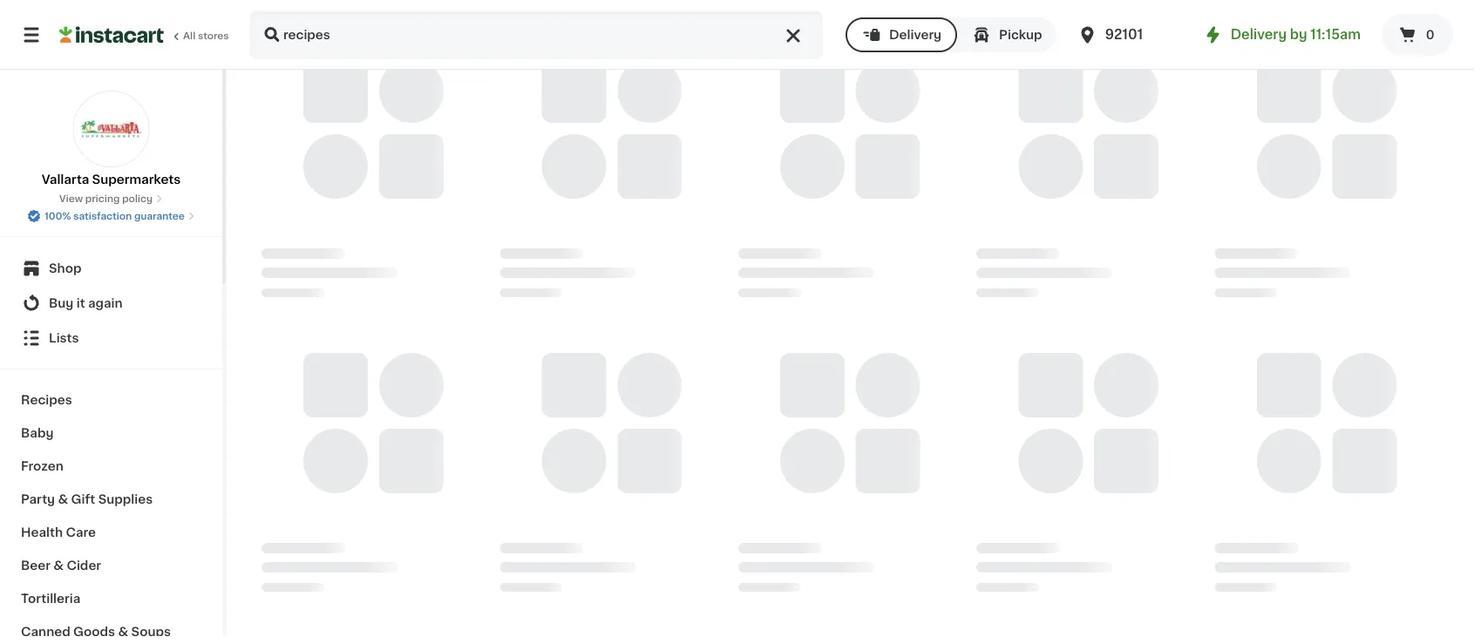Task type: vqa. For each thing, say whether or not it's contained in the screenshot.
WITHIN
no



Task type: describe. For each thing, give the bounding box(es) containing it.
again
[[88, 297, 123, 310]]

frozen link
[[10, 450, 212, 483]]

policy
[[122, 194, 153, 204]]

health care link
[[10, 516, 212, 549]]

satisfaction
[[73, 211, 132, 221]]

party & gift supplies
[[21, 494, 153, 506]]

vallarta supermarkets link
[[42, 91, 181, 188]]

view pricing policy
[[59, 194, 153, 204]]

lists
[[49, 332, 79, 344]]

all stores
[[183, 31, 229, 41]]

all
[[183, 31, 196, 41]]

shop link
[[10, 251, 212, 286]]

0
[[1426, 29, 1435, 41]]

100%
[[45, 211, 71, 221]]

stores
[[198, 31, 229, 41]]

beer & cider link
[[10, 549, 212, 583]]

vallarta supermarkets
[[42, 174, 181, 186]]

tortilleria link
[[10, 583, 212, 616]]

baby
[[21, 427, 54, 440]]

delivery by 11:15am
[[1231, 28, 1361, 41]]

cider
[[67, 560, 101, 572]]

100% satisfaction guarantee button
[[27, 206, 195, 223]]

delivery by 11:15am link
[[1203, 24, 1361, 45]]

party & gift supplies link
[[10, 483, 212, 516]]

Search field
[[251, 12, 821, 58]]

& for beer
[[53, 560, 64, 572]]

pricing
[[85, 194, 120, 204]]

lists link
[[10, 321, 212, 356]]

shop
[[49, 262, 81, 275]]

by
[[1290, 28, 1308, 41]]

buy it again link
[[10, 286, 212, 321]]



Task type: locate. For each thing, give the bounding box(es) containing it.
92101 button
[[1078, 10, 1182, 59]]

recipes link
[[10, 384, 212, 417]]

buy it again
[[49, 297, 123, 310]]

delivery for delivery
[[889, 29, 942, 41]]

1 horizontal spatial delivery
[[1231, 28, 1287, 41]]

all stores link
[[59, 10, 230, 59]]

supermarkets
[[92, 174, 181, 186]]

1 vertical spatial &
[[53, 560, 64, 572]]

recipes
[[21, 394, 72, 406]]

beer
[[21, 560, 51, 572]]

11:15am
[[1311, 28, 1361, 41]]

delivery button
[[846, 17, 958, 52]]

buy
[[49, 297, 74, 310]]

& left gift
[[58, 494, 68, 506]]

view
[[59, 194, 83, 204]]

delivery inside button
[[889, 29, 942, 41]]

& right beer
[[53, 560, 64, 572]]

vallarta supermarkets logo image
[[73, 91, 150, 167]]

pickup button
[[958, 17, 1057, 52]]

party
[[21, 494, 55, 506]]

instacart logo image
[[59, 24, 164, 45]]

guarantee
[[134, 211, 185, 221]]

gift
[[71, 494, 95, 506]]

health care
[[21, 527, 96, 539]]

tortilleria
[[21, 593, 80, 605]]

frozen
[[21, 460, 63, 473]]

view pricing policy link
[[59, 192, 163, 206]]

92101
[[1105, 28, 1143, 41]]

0 vertical spatial &
[[58, 494, 68, 506]]

100% satisfaction guarantee
[[45, 211, 185, 221]]

service type group
[[846, 17, 1057, 52]]

None search field
[[249, 10, 823, 59]]

beer & cider
[[21, 560, 101, 572]]

delivery
[[1231, 28, 1287, 41], [889, 29, 942, 41]]

pickup
[[999, 29, 1043, 41]]

0 horizontal spatial delivery
[[889, 29, 942, 41]]

0 button
[[1382, 14, 1454, 56]]

delivery for delivery by 11:15am
[[1231, 28, 1287, 41]]

& for party
[[58, 494, 68, 506]]

care
[[66, 527, 96, 539]]

health
[[21, 527, 63, 539]]

vallarta
[[42, 174, 89, 186]]

it
[[77, 297, 85, 310]]

supplies
[[98, 494, 153, 506]]

&
[[58, 494, 68, 506], [53, 560, 64, 572]]

baby link
[[10, 417, 212, 450]]



